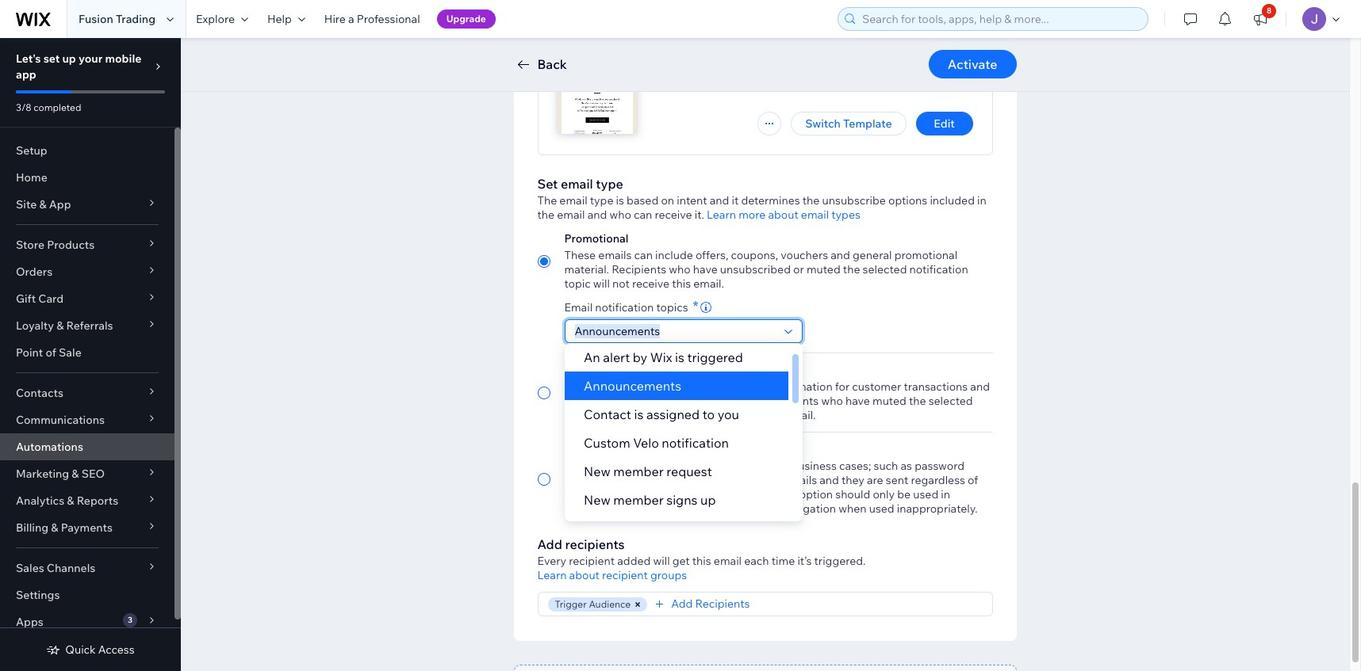 Task type: vqa. For each thing, say whether or not it's contained in the screenshot.
with within Get an email address at your custom domain and get more done with Google's full suite of Workspace tools. Choose from popular usernames like:
no



Task type: locate. For each thing, give the bounding box(es) containing it.
this
[[775, 488, 797, 502]]

material.
[[564, 263, 609, 277]]

mute
[[723, 473, 750, 488]]

& right the site
[[39, 197, 46, 212]]

selected inside promotional these emails can include offers, coupons, vouchers and general promotional material. recipients who have unsubscribed or muted the selected notification topic will not receive this email.
[[863, 263, 907, 277]]

& for marketing
[[72, 467, 79, 481]]

business up option
[[791, 459, 837, 473]]

these
[[752, 473, 781, 488]]

general
[[853, 248, 892, 263]]

the right customer
[[909, 394, 926, 408]]

types
[[831, 208, 860, 222]]

settings link
[[0, 582, 174, 609]]

1 vertical spatial it
[[655, 502, 662, 516]]

about up trigger audience
[[569, 569, 600, 583]]

will
[[593, 277, 610, 291], [685, 408, 702, 423], [653, 554, 670, 569]]

2 vertical spatial as
[[641, 502, 653, 516]]

2 horizontal spatial will
[[685, 408, 702, 423]]

receive up email notification topics *
[[632, 277, 669, 291]]

0 horizontal spatial email.
[[693, 277, 724, 291]]

customer
[[852, 380, 901, 394]]

site & app
[[16, 197, 71, 212]]

it left may
[[655, 502, 662, 516]]

0 horizontal spatial will
[[593, 277, 610, 291]]

signs
[[666, 493, 697, 508]]

app
[[49, 197, 71, 212]]

member for request
[[613, 464, 663, 480]]

not up email notification topics *
[[612, 277, 630, 291]]

store
[[16, 238, 44, 252]]

& for billing
[[51, 521, 58, 535]]

& left reports
[[67, 494, 74, 508]]

0 vertical spatial about
[[768, 208, 798, 222]]

1 business from the top
[[564, 363, 611, 378]]

2 business from the top
[[564, 443, 611, 457]]

they
[[841, 473, 864, 488]]

1 horizontal spatial is
[[634, 407, 643, 423]]

as left password
[[901, 459, 912, 473]]

add inside add recipients every recipient added will get this email each time it's triggered. learn about recipient groups
[[537, 537, 562, 553]]

1 vertical spatial should
[[835, 488, 870, 502]]

0 vertical spatial can
[[634, 208, 652, 222]]

0 vertical spatial as
[[643, 394, 654, 408]]

learn more about email types
[[707, 208, 860, 222]]

the left types at the top right of page
[[802, 194, 820, 208]]

an alert by wix is triggered
[[583, 350, 743, 366]]

1 vertical spatial up
[[700, 493, 715, 508]]

selected
[[863, 263, 907, 277], [928, 394, 973, 408]]

2 vertical spatial who
[[821, 394, 843, 408]]

1 horizontal spatial who
[[669, 263, 691, 277]]

selected down options
[[863, 263, 907, 277]]

the inside business transactional these emails provide essential business information for customer transactions and activities; such as order confirmations. recipients who have muted the selected email notification topic will not receive this email.
[[909, 394, 926, 408]]

0 vertical spatial will
[[593, 277, 610, 291]]

promotional
[[894, 248, 957, 263]]

of right regardless
[[968, 473, 978, 488]]

1 vertical spatial can
[[634, 248, 653, 263]]

0 horizontal spatial muted
[[807, 263, 840, 277]]

such down the transactional at the bottom of the page
[[616, 394, 640, 408]]

coupons,
[[731, 248, 778, 263]]

have inside business transactional these emails provide essential business information for customer transactions and activities; such as order confirmations. recipients who have muted the selected email notification topic will not receive this email.
[[845, 394, 870, 408]]

for inside business critical these emails should be sent only for critical business cases; such as password reset. recipients are unable to mute these emails and they are sent regardless of the recipient's consent to receive emails. this option should only be used in extreme cases as it may expose you to legal litigation when used inappropriately.
[[737, 459, 752, 473]]

these for business transactional
[[564, 380, 596, 394]]

up right set
[[62, 52, 76, 66]]

business inside business critical these emails should be sent only for critical business cases; such as password reset. recipients are unable to mute these emails and they are sent regardless of the recipient's consent to receive emails. this option should only be used in extreme cases as it may expose you to legal litigation when used inappropriately.
[[564, 443, 611, 457]]

0 vertical spatial new
[[583, 464, 610, 480]]

hire a professional link
[[315, 0, 430, 38]]

notification inside list box
[[661, 435, 729, 451]]

professional
[[357, 12, 420, 26]]

is right wix
[[675, 350, 684, 366]]

receive left it.
[[655, 208, 692, 222]]

2 horizontal spatial this
[[764, 408, 783, 423]]

0 vertical spatial have
[[693, 263, 718, 277]]

0 horizontal spatial business
[[725, 380, 770, 394]]

0 vertical spatial type
[[596, 176, 623, 192]]

recipient's
[[584, 488, 637, 502]]

not down the essential
[[704, 408, 721, 423]]

who for transactional
[[821, 394, 843, 408]]

recipients inside business critical these emails should be sent only for critical business cases; such as password reset. recipients are unable to mute these emails and they are sent regardless of the recipient's consent to receive emails. this option should only be used in extreme cases as it may expose you to legal litigation when used inappropriately.
[[596, 473, 650, 488]]

1 horizontal spatial up
[[700, 493, 715, 508]]

selected up password
[[928, 394, 973, 408]]

about inside add recipients every recipient added will get this email each time it's triggered. learn about recipient groups
[[569, 569, 600, 583]]

0 vertical spatial learn
[[707, 208, 736, 222]]

1 horizontal spatial learn
[[707, 208, 736, 222]]

will down the essential
[[685, 408, 702, 423]]

3
[[128, 615, 132, 626]]

home
[[16, 171, 47, 185]]

1 vertical spatial muted
[[872, 394, 906, 408]]

business down triggered
[[725, 380, 770, 394]]

who up 'promotional'
[[609, 208, 631, 222]]

recipients right confirmations.
[[764, 394, 819, 408]]

this right "get"
[[692, 554, 711, 569]]

this up topics
[[672, 277, 691, 291]]

these down 'custom'
[[564, 459, 596, 473]]

added
[[617, 554, 651, 569]]

muted inside promotional these emails can include offers, coupons, vouchers and general promotional material. recipients who have unsubscribed or muted the selected notification topic will not receive this email.
[[807, 263, 840, 277]]

in right included
[[977, 194, 986, 208]]

0 horizontal spatial it
[[655, 502, 662, 516]]

be left regardless
[[897, 488, 911, 502]]

let's
[[16, 52, 41, 66]]

used
[[913, 488, 938, 502], [869, 502, 894, 516]]

1 new from the top
[[583, 464, 610, 480]]

receive down request
[[697, 488, 734, 502]]

can inside the email type is based on intent and it determines the unsubscribe options included in the email and who can receive it.
[[634, 208, 652, 222]]

add down groups
[[671, 597, 693, 612]]

only right 'they' on the bottom
[[873, 488, 895, 502]]

as
[[643, 394, 654, 408], [901, 459, 912, 473], [641, 502, 653, 516]]

email right "set"
[[561, 176, 593, 192]]

payments
[[61, 521, 113, 535]]

1 vertical spatial is
[[675, 350, 684, 366]]

0 horizontal spatial learn
[[537, 569, 567, 583]]

you down the essential
[[717, 407, 739, 423]]

for left 'these'
[[737, 459, 752, 473]]

learn right it.
[[707, 208, 736, 222]]

receive inside promotional these emails can include offers, coupons, vouchers and general promotional material. recipients who have unsubscribed or muted the selected notification topic will not receive this email.
[[632, 277, 669, 291]]

1 horizontal spatial in
[[977, 194, 986, 208]]

1 vertical spatial this
[[764, 408, 783, 423]]

0 horizontal spatial for
[[737, 459, 752, 473]]

and right it.
[[710, 194, 729, 208]]

business inside business transactional these emails provide essential business information for customer transactions and activities; such as order confirmations. recipients who have muted the selected email notification topic will not receive this email.
[[564, 363, 611, 378]]

1 vertical spatial who
[[669, 263, 691, 277]]

business up activities;
[[564, 363, 611, 378]]

1 vertical spatial you
[[728, 502, 747, 516]]

new member signs up
[[583, 493, 715, 508]]

email inside add recipients every recipient added will get this email each time it's triggered. learn about recipient groups
[[714, 554, 742, 569]]

notification right email
[[595, 301, 654, 315]]

0 horizontal spatial about
[[569, 569, 600, 583]]

these down 'promotional'
[[564, 248, 596, 263]]

back
[[537, 56, 567, 72]]

it left determines
[[732, 194, 739, 208]]

communications button
[[0, 407, 174, 434]]

type inside the email type is based on intent and it determines the unsubscribe options included in the email and who can receive it.
[[590, 194, 613, 208]]

muted inside business transactional these emails provide essential business information for customer transactions and activities; such as order confirmations. recipients who have muted the selected email notification topic will not receive this email.
[[872, 394, 906, 408]]

selected inside business transactional these emails provide essential business information for customer transactions and activities; such as order confirmations. recipients who have muted the selected email notification topic will not receive this email.
[[928, 394, 973, 408]]

0 horizontal spatial such
[[616, 394, 640, 408]]

this
[[672, 277, 691, 291], [764, 408, 783, 423], [692, 554, 711, 569]]

1 horizontal spatial have
[[845, 394, 870, 408]]

0 horizontal spatial be
[[672, 459, 685, 473]]

0 horizontal spatial add
[[537, 537, 562, 553]]

email.
[[693, 277, 724, 291], [785, 408, 816, 423]]

this down the information
[[764, 408, 783, 423]]

is left based
[[616, 194, 624, 208]]

2 member from the top
[[613, 493, 663, 508]]

sidebar element
[[0, 38, 181, 672]]

2 new from the top
[[583, 493, 610, 508]]

0 vertical spatial in
[[977, 194, 986, 208]]

0 vertical spatial topic
[[564, 277, 591, 291]]

automations
[[16, 440, 83, 454]]

such right cases;
[[874, 459, 898, 473]]

these inside business critical these emails should be sent only for critical business cases; such as password reset. recipients are unable to mute these emails and they are sent regardless of the recipient's consent to receive emails. this option should only be used in extreme cases as it may expose you to legal litigation when used inappropriately.
[[564, 459, 596, 473]]

critical up this
[[754, 459, 789, 473]]

add up every
[[537, 537, 562, 553]]

you inside list box
[[717, 407, 739, 423]]

and left general at the right of page
[[831, 248, 850, 263]]

0 vertical spatial it
[[732, 194, 739, 208]]

emails down 'promotional'
[[598, 248, 632, 263]]

1 vertical spatial type
[[590, 194, 613, 208]]

business inside business critical these emails should be sent only for critical business cases; such as password reset. recipients are unable to mute these emails and they are sent regardless of the recipient's consent to receive emails. this option should only be used in extreme cases as it may expose you to legal litigation when used inappropriately.
[[791, 459, 837, 473]]

have right the information
[[845, 394, 870, 408]]

new down reset.
[[583, 493, 610, 508]]

1 are from the left
[[653, 473, 669, 488]]

for for information
[[835, 380, 850, 394]]

recipient
[[569, 554, 615, 569], [602, 569, 648, 583]]

1 vertical spatial in
[[941, 488, 950, 502]]

0 horizontal spatial not
[[612, 277, 630, 291]]

and left 'they' on the bottom
[[819, 473, 839, 488]]

1 vertical spatial learn
[[537, 569, 567, 583]]

1 horizontal spatial it
[[732, 194, 739, 208]]

learn up trigger
[[537, 569, 567, 583]]

up right signs
[[700, 493, 715, 508]]

email
[[564, 301, 593, 315]]

receive inside the email type is based on intent and it determines the unsubscribe options included in the email and who can receive it.
[[655, 208, 692, 222]]

3 these from the top
[[564, 459, 596, 473]]

learn inside add recipients every recipient added will get this email each time it's triggered. learn about recipient groups
[[537, 569, 567, 583]]

1 vertical spatial be
[[897, 488, 911, 502]]

this inside promotional these emails can include offers, coupons, vouchers and general promotional material. recipients who have unsubscribed or muted the selected notification topic will not receive this email.
[[672, 277, 691, 291]]

0 vertical spatial is
[[616, 194, 624, 208]]

email. down the information
[[785, 408, 816, 423]]

only right request
[[713, 459, 734, 473]]

the right vouchers
[[843, 263, 860, 277]]

can left include
[[634, 248, 653, 263]]

new
[[583, 464, 610, 480], [583, 493, 610, 508]]

who inside the email type is based on intent and it determines the unsubscribe options included in the email and who can receive it.
[[609, 208, 631, 222]]

0 vertical spatial member
[[613, 464, 663, 480]]

0 vertical spatial up
[[62, 52, 76, 66]]

are right 'they' on the bottom
[[867, 473, 883, 488]]

billing & payments
[[16, 521, 113, 535]]

0 horizontal spatial are
[[653, 473, 669, 488]]

1 vertical spatial selected
[[928, 394, 973, 408]]

1 vertical spatial email.
[[785, 408, 816, 423]]

is
[[616, 194, 624, 208], [675, 350, 684, 366], [634, 407, 643, 423]]

recipients
[[565, 537, 625, 553]]

to left legal
[[750, 502, 761, 516]]

1 horizontal spatial should
[[835, 488, 870, 502]]

contacts button
[[0, 380, 174, 407]]

1 horizontal spatial this
[[692, 554, 711, 569]]

recipients inside promotional these emails can include offers, coupons, vouchers and general promotional material. recipients who have unsubscribed or muted the selected notification topic will not receive this email.
[[612, 263, 666, 277]]

in down password
[[941, 488, 950, 502]]

for inside business transactional these emails provide essential business information for customer transactions and activities; such as order confirmations. recipients who have muted the selected email notification topic will not receive this email.
[[835, 380, 850, 394]]

email. inside business transactional these emails provide essential business information for customer transactions and activities; such as order confirmations. recipients who have muted the selected email notification topic will not receive this email.
[[785, 408, 816, 423]]

are up new member signs up
[[653, 473, 669, 488]]

learn
[[707, 208, 736, 222], [537, 569, 567, 583]]

0 vertical spatial for
[[835, 380, 850, 394]]

0 vertical spatial critical
[[613, 443, 649, 457]]

1 horizontal spatial are
[[867, 473, 883, 488]]

1 vertical spatial critical
[[754, 459, 789, 473]]

1 horizontal spatial such
[[874, 459, 898, 473]]

as up recommended content
[[641, 502, 653, 516]]

1 horizontal spatial business
[[791, 459, 837, 473]]

and right transactions
[[970, 380, 990, 394]]

notification inside promotional these emails can include offers, coupons, vouchers and general promotional material. recipients who have unsubscribed or muted the selected notification topic will not receive this email.
[[909, 263, 968, 277]]

can left on
[[634, 208, 652, 222]]

custom velo notification
[[583, 435, 729, 451]]

will left "get"
[[653, 554, 670, 569]]

is down announcements
[[634, 407, 643, 423]]

emails up contact
[[598, 380, 632, 394]]

app
[[16, 67, 36, 82]]

such inside business transactional these emails provide essential business information for customer transactions and activities; such as order confirmations. recipients who have muted the selected email notification topic will not receive this email.
[[616, 394, 640, 408]]

set
[[537, 176, 558, 192]]

be
[[672, 459, 685, 473], [897, 488, 911, 502]]

email. up *
[[693, 277, 724, 291]]

0 horizontal spatial critical
[[613, 443, 649, 457]]

billing
[[16, 521, 48, 535]]

0 vertical spatial selected
[[863, 263, 907, 277]]

these inside promotional these emails can include offers, coupons, vouchers and general promotional material. recipients who have unsubscribed or muted the selected notification topic will not receive this email.
[[564, 248, 596, 263]]

1 horizontal spatial for
[[835, 380, 850, 394]]

these for business critical
[[564, 459, 596, 473]]

add recipients
[[671, 597, 750, 612]]

announcements
[[583, 378, 681, 394]]

used right when
[[869, 502, 894, 516]]

1 vertical spatial business
[[791, 459, 837, 473]]

notification up request
[[661, 435, 729, 451]]

new member request
[[583, 464, 712, 480]]

of left sale
[[46, 346, 56, 360]]

it inside the email type is based on intent and it determines the unsubscribe options included in the email and who can receive it.
[[732, 194, 739, 208]]

1 vertical spatial member
[[613, 493, 663, 508]]

order
[[657, 394, 685, 408]]

1 horizontal spatial of
[[968, 473, 978, 488]]

& right the billing
[[51, 521, 58, 535]]

type for set email type
[[596, 176, 623, 192]]

0 horizontal spatial sent
[[687, 459, 710, 473]]

3/8 completed
[[16, 102, 81, 113]]

1 horizontal spatial will
[[653, 554, 670, 569]]

1 horizontal spatial topic
[[656, 408, 682, 423]]

upgrade
[[446, 13, 486, 25]]

1 vertical spatial add
[[671, 597, 693, 612]]

have up *
[[693, 263, 718, 277]]

& right loyalty
[[56, 319, 64, 333]]

intent
[[677, 194, 707, 208]]

recipients up cases
[[596, 473, 650, 488]]

0 vertical spatial such
[[616, 394, 640, 408]]

1 horizontal spatial selected
[[928, 394, 973, 408]]

0 vertical spatial business
[[725, 380, 770, 394]]

topic inside business transactional these emails provide essential business information for customer transactions and activities; such as order confirmations. recipients who have muted the selected email notification topic will not receive this email.
[[656, 408, 682, 423]]

activate button
[[929, 50, 1016, 79]]

new for new member signs up
[[583, 493, 610, 508]]

quick access
[[65, 643, 135, 658]]

who left "offers," on the top of the page
[[669, 263, 691, 277]]

8 button
[[1243, 0, 1278, 38]]

new up recipient's
[[583, 464, 610, 480]]

add
[[537, 537, 562, 553], [671, 597, 693, 612]]

& inside 'dropdown button'
[[67, 494, 74, 508]]

notification right general at the right of page
[[909, 263, 968, 277]]

new for new member request
[[583, 464, 610, 480]]

used down password
[[913, 488, 938, 502]]

0 horizontal spatial who
[[609, 208, 631, 222]]

this inside add recipients every recipient added will get this email each time it's triggered. learn about recipient groups
[[692, 554, 711, 569]]

Email notification topics field
[[570, 320, 779, 343]]

hire
[[324, 12, 346, 26]]

who
[[609, 208, 631, 222], [669, 263, 691, 277], [821, 394, 843, 408]]

sent left regardless
[[886, 473, 908, 488]]

should down cases;
[[835, 488, 870, 502]]

1 member from the top
[[613, 464, 663, 480]]

type up 'promotional'
[[596, 176, 623, 192]]

is inside the email type is based on intent and it determines the unsubscribe options included in the email and who can receive it.
[[616, 194, 624, 208]]

emails
[[598, 248, 632, 263], [598, 380, 632, 394], [598, 459, 632, 473], [784, 473, 817, 488]]

1 vertical spatial for
[[737, 459, 752, 473]]

your
[[79, 52, 103, 66]]

such inside business critical these emails should be sent only for critical business cases; such as password reset. recipients are unable to mute these emails and they are sent regardless of the recipient's consent to receive emails. this option should only be used in extreme cases as it may expose you to legal litigation when used inappropriately.
[[874, 459, 898, 473]]

to inside list box
[[702, 407, 714, 423]]

cases;
[[839, 459, 871, 473]]

critical up new member request
[[613, 443, 649, 457]]

you down mute
[[728, 502, 747, 516]]

0 horizontal spatial of
[[46, 346, 56, 360]]

member up recommended
[[613, 493, 663, 508]]

1 horizontal spatial add
[[671, 597, 693, 612]]

recipients up email notification topics *
[[612, 263, 666, 277]]

sales
[[16, 562, 44, 576]]

it inside business critical these emails should be sent only for critical business cases; such as password reset. recipients are unable to mute these emails and they are sent regardless of the recipient's consent to receive emails. this option should only be used in extreme cases as it may expose you to legal litigation when used inappropriately.
[[655, 502, 662, 516]]

list box
[[564, 343, 802, 543]]

2 these from the top
[[564, 380, 596, 394]]

1 vertical spatial only
[[873, 488, 895, 502]]

analytics
[[16, 494, 64, 508]]

1 vertical spatial business
[[564, 443, 611, 457]]

member down velo
[[613, 464, 663, 480]]

up inside let's set up your mobile app
[[62, 52, 76, 66]]

let's set up your mobile app
[[16, 52, 141, 82]]

sent up signs
[[687, 459, 710, 473]]

2 vertical spatial this
[[692, 554, 711, 569]]

and
[[710, 194, 729, 208], [587, 208, 607, 222], [831, 248, 850, 263], [970, 380, 990, 394], [819, 473, 839, 488]]

receive down triggered
[[724, 408, 761, 423]]

back button
[[514, 55, 567, 74]]

type for the email type is based on intent and it determines the unsubscribe options included in the email and who can receive it.
[[590, 194, 613, 208]]

& inside "dropdown button"
[[51, 521, 58, 535]]

0 horizontal spatial topic
[[564, 277, 591, 291]]

should
[[634, 459, 669, 473], [835, 488, 870, 502]]

1 horizontal spatial not
[[704, 408, 721, 423]]

groups
[[650, 569, 687, 583]]

member for signs
[[613, 493, 663, 508]]

0 vertical spatial muted
[[807, 263, 840, 277]]

business for business critical these emails should be sent only for critical business cases; such as password reset. recipients are unable to mute these emails and they are sent regardless of the recipient's consent to receive emails. this option should only be used in extreme cases as it may expose you to legal litigation when used inappropriately.
[[564, 443, 611, 457]]

extreme
[[564, 502, 607, 516]]

email left each
[[714, 554, 742, 569]]

topic down the 'announcements' option
[[656, 408, 682, 423]]

1 vertical spatial not
[[704, 408, 721, 423]]

1 vertical spatial these
[[564, 380, 596, 394]]

0 vertical spatial email.
[[693, 277, 724, 291]]

litigation
[[790, 502, 836, 516]]

who inside business transactional these emails provide essential business information for customer transactions and activities; such as order confirmations. recipients who have muted the selected email notification topic will not receive this email.
[[821, 394, 843, 408]]

1 vertical spatial topic
[[656, 408, 682, 423]]

0 horizontal spatial only
[[713, 459, 734, 473]]

1 vertical spatial of
[[968, 473, 978, 488]]

business
[[564, 363, 611, 378], [564, 443, 611, 457]]

as left order at bottom
[[643, 394, 654, 408]]

1 these from the top
[[564, 248, 596, 263]]

as inside business transactional these emails provide essential business information for customer transactions and activities; such as order confirmations. recipients who have muted the selected email notification topic will not receive this email.
[[643, 394, 654, 408]]

0 horizontal spatial selected
[[863, 263, 907, 277]]

emails.
[[737, 488, 773, 502]]

for for only
[[737, 459, 752, 473]]

these inside business transactional these emails provide essential business information for customer transactions and activities; such as order confirmations. recipients who have muted the selected email notification topic will not receive this email.
[[564, 380, 596, 394]]

type
[[596, 176, 623, 192], [590, 194, 613, 208]]

0 vertical spatial this
[[672, 277, 691, 291]]



Task type: describe. For each thing, give the bounding box(es) containing it.
access
[[98, 643, 135, 658]]

contact
[[583, 407, 631, 423]]

gift card
[[16, 292, 64, 306]]

based
[[627, 194, 658, 208]]

sale
[[59, 346, 82, 360]]

1 horizontal spatial be
[[897, 488, 911, 502]]

may
[[665, 502, 686, 516]]

triggered.
[[814, 554, 866, 569]]

add recipients every recipient added will get this email each time it's triggered. learn about recipient groups
[[537, 537, 866, 583]]

0 horizontal spatial used
[[869, 502, 894, 516]]

switch
[[805, 117, 841, 131]]

activities;
[[564, 394, 613, 408]]

expose
[[689, 502, 726, 516]]

transactions
[[904, 380, 968, 394]]

receive inside business transactional these emails provide essential business information for customer transactions and activities; such as order confirmations. recipients who have muted the selected email notification topic will not receive this email.
[[724, 408, 761, 423]]

& for site
[[39, 197, 46, 212]]

trigger
[[555, 599, 587, 611]]

email left types at the top right of page
[[801, 208, 829, 222]]

sales channels
[[16, 562, 95, 576]]

communications
[[16, 413, 105, 427]]

audience
[[589, 599, 631, 611]]

content
[[677, 521, 723, 537]]

1 horizontal spatial used
[[913, 488, 938, 502]]

1 vertical spatial as
[[901, 459, 912, 473]]

promotional
[[564, 232, 628, 246]]

contacts
[[16, 386, 63, 401]]

to down request
[[684, 488, 694, 502]]

email right the on the top of page
[[557, 208, 585, 222]]

in inside business critical these emails should be sent only for critical business cases; such as password reset. recipients are unable to mute these emails and they are sent regardless of the recipient's consent to receive emails. this option should only be used in extreme cases as it may expose you to legal litigation when used inappropriately.
[[941, 488, 950, 502]]

who inside promotional these emails can include offers, coupons, vouchers and general promotional material. recipients who have unsubscribed or muted the selected notification topic will not receive this email.
[[669, 263, 691, 277]]

will inside promotional these emails can include offers, coupons, vouchers and general promotional material. recipients who have unsubscribed or muted the selected notification topic will not receive this email.
[[593, 277, 610, 291]]

option
[[799, 488, 833, 502]]

velo
[[633, 435, 659, 451]]

seo
[[81, 467, 105, 481]]

completed
[[34, 102, 81, 113]]

transactional
[[613, 363, 682, 378]]

up inside list box
[[700, 493, 715, 508]]

point of sale link
[[0, 339, 174, 366]]

vouchers
[[781, 248, 828, 263]]

cases
[[609, 502, 639, 516]]

Search for tools, apps, help & more... field
[[857, 8, 1143, 30]]

point
[[16, 346, 43, 360]]

site & app button
[[0, 191, 174, 218]]

unsubscribe
[[822, 194, 886, 208]]

wix
[[650, 350, 672, 366]]

information
[[773, 380, 833, 394]]

time
[[772, 554, 795, 569]]

orders
[[16, 265, 53, 279]]

of inside "link"
[[46, 346, 56, 360]]

and up 'promotional'
[[587, 208, 607, 222]]

recipient up audience
[[602, 569, 648, 583]]

have inside promotional these emails can include offers, coupons, vouchers and general promotional material. recipients who have unsubscribed or muted the selected notification topic will not receive this email.
[[693, 263, 718, 277]]

marketing
[[16, 467, 69, 481]]

loyalty
[[16, 319, 54, 333]]

site
[[16, 197, 37, 212]]

the down "set"
[[537, 208, 554, 222]]

recipient down recipients
[[569, 554, 615, 569]]

inappropriately.
[[897, 502, 978, 516]]

1 horizontal spatial critical
[[754, 459, 789, 473]]

learn about recipient groups link
[[537, 569, 687, 583]]

learn more about email types link
[[707, 208, 860, 222]]

triggered
[[687, 350, 743, 366]]

and inside business transactional these emails provide essential business information for customer transactions and activities; such as order confirmations. recipients who have muted the selected email notification topic will not receive this email.
[[970, 380, 990, 394]]

marketing & seo
[[16, 467, 105, 481]]

get
[[672, 554, 690, 569]]

topic inside promotional these emails can include offers, coupons, vouchers and general promotional material. recipients who have unsubscribed or muted the selected notification topic will not receive this email.
[[564, 277, 591, 291]]

legal
[[763, 502, 788, 516]]

to left mute
[[709, 473, 720, 488]]

switch template button
[[791, 112, 906, 136]]

preview image
[[557, 55, 636, 134]]

explore
[[196, 12, 235, 26]]

email inside business transactional these emails provide essential business information for customer transactions and activities; such as order confirmations. recipients who have muted the selected email notification topic will not receive this email.
[[564, 408, 592, 423]]

0 vertical spatial only
[[713, 459, 734, 473]]

email. inside promotional these emails can include offers, coupons, vouchers and general promotional material. recipients who have unsubscribed or muted the selected notification topic will not receive this email.
[[693, 277, 724, 291]]

recipients inside business transactional these emails provide essential business information for customer transactions and activities; such as order confirmations. recipients who have muted the selected email notification topic will not receive this email.
[[764, 394, 819, 408]]

it.
[[695, 208, 704, 222]]

fusion
[[79, 12, 113, 26]]

2 are from the left
[[867, 473, 883, 488]]

billing & payments button
[[0, 515, 174, 542]]

2 horizontal spatial is
[[675, 350, 684, 366]]

receive inside business critical these emails should be sent only for critical business cases; such as password reset. recipients are unable to mute these emails and they are sent regardless of the recipient's consent to receive emails. this option should only be used in extreme cases as it may expose you to legal litigation when used inappropriately.
[[697, 488, 734, 502]]

you inside business critical these emails should be sent only for critical business cases; such as password reset. recipients are unable to mute these emails and they are sent regardless of the recipient's consent to receive emails. this option should only be used in extreme cases as it may expose you to legal litigation when used inappropriately.
[[728, 502, 747, 516]]

can inside promotional these emails can include offers, coupons, vouchers and general promotional material. recipients who have unsubscribed or muted the selected notification topic will not receive this email.
[[634, 248, 653, 263]]

analytics & reports
[[16, 494, 118, 508]]

loyalty & referrals
[[16, 319, 113, 333]]

the inside business critical these emails should be sent only for critical business cases; such as password reset. recipients are unable to mute these emails and they are sent regardless of the recipient's consent to receive emails. this option should only be used in extreme cases as it may expose you to legal litigation when used inappropriately.
[[564, 488, 581, 502]]

emails inside promotional these emails can include offers, coupons, vouchers and general promotional material. recipients who have unsubscribed or muted the selected notification topic will not receive this email.
[[598, 248, 632, 263]]

when
[[839, 502, 867, 516]]

hire a professional
[[324, 12, 420, 26]]

0 vertical spatial should
[[634, 459, 669, 473]]

referrals
[[66, 319, 113, 333]]

by
[[632, 350, 647, 366]]

add recipients button
[[652, 597, 750, 612]]

consent
[[640, 488, 681, 502]]

every
[[537, 554, 566, 569]]

0 vertical spatial be
[[672, 459, 685, 473]]

not inside business transactional these emails provide essential business information for customer transactions and activities; such as order confirmations. recipients who have muted the selected email notification topic will not receive this email.
[[704, 408, 721, 423]]

business for business transactional these emails provide essential business information for customer transactions and activities; such as order confirmations. recipients who have muted the selected email notification topic will not receive this email.
[[564, 363, 611, 378]]

1 horizontal spatial only
[[873, 488, 895, 502]]

assigned
[[646, 407, 699, 423]]

and inside business critical these emails should be sent only for critical business cases; such as password reset. recipients are unable to mute these emails and they are sent regardless of the recipient's consent to receive emails. this option should only be used in extreme cases as it may expose you to legal litigation when used inappropriately.
[[819, 473, 839, 488]]

setup
[[16, 144, 47, 158]]

notification inside business transactional these emails provide essential business information for customer transactions and activities; such as order confirmations. recipients who have muted the selected email notification topic will not receive this email.
[[595, 408, 654, 423]]

emails down 'custom'
[[598, 459, 632, 473]]

emails up litigation
[[784, 473, 817, 488]]

trigger audience
[[555, 599, 631, 611]]

orders button
[[0, 259, 174, 286]]

store products
[[16, 238, 95, 252]]

will inside business transactional these emails provide essential business information for customer transactions and activities; such as order confirmations. recipients who have muted the selected email notification topic will not receive this email.
[[685, 408, 702, 423]]

2 vertical spatial is
[[634, 407, 643, 423]]

& for loyalty
[[56, 319, 64, 333]]

add for recipients
[[671, 597, 693, 612]]

this inside business transactional these emails provide essential business information for customer transactions and activities; such as order confirmations. recipients who have muted the selected email notification topic will not receive this email.
[[764, 408, 783, 423]]

and inside promotional these emails can include offers, coupons, vouchers and general promotional material. recipients who have unsubscribed or muted the selected notification topic will not receive this email.
[[831, 248, 850, 263]]

email notification topics *
[[564, 297, 699, 316]]

settings
[[16, 588, 60, 603]]

recommended content
[[583, 521, 723, 537]]

provide
[[634, 380, 674, 394]]

emails inside business transactional these emails provide essential business information for customer transactions and activities; such as order confirmations. recipients who have muted the selected email notification topic will not receive this email.
[[598, 380, 632, 394]]

the inside promotional these emails can include offers, coupons, vouchers and general promotional material. recipients who have unsubscribed or muted the selected notification topic will not receive this email.
[[843, 263, 860, 277]]

will inside add recipients every recipient added will get this email each time it's triggered. learn about recipient groups
[[653, 554, 670, 569]]

list box containing an alert by wix is triggered
[[564, 343, 802, 543]]

each
[[744, 554, 769, 569]]

who for email
[[609, 208, 631, 222]]

add for recipients
[[537, 537, 562, 553]]

1 horizontal spatial sent
[[886, 473, 908, 488]]

on
[[661, 194, 674, 208]]

email down the set email type
[[559, 194, 587, 208]]

notification inside email notification topics *
[[595, 301, 654, 315]]

*
[[693, 297, 699, 316]]

business critical these emails should be sent only for critical business cases; such as password reset. recipients are unable to mute these emails and they are sent regardless of the recipient's consent to receive emails. this option should only be used in extreme cases as it may expose you to legal litigation when used inappropriately.
[[564, 443, 978, 516]]

upgrade button
[[437, 10, 496, 29]]

more
[[738, 208, 766, 222]]

not inside promotional these emails can include offers, coupons, vouchers and general promotional material. recipients who have unsubscribed or muted the selected notification topic will not receive this email.
[[612, 277, 630, 291]]

& for analytics
[[67, 494, 74, 508]]

announcements option
[[564, 372, 788, 401]]

template
[[843, 117, 892, 131]]

a
[[348, 12, 354, 26]]

3/8
[[16, 102, 31, 113]]

business inside business transactional these emails provide essential business information for customer transactions and activities; such as order confirmations. recipients who have muted the selected email notification topic will not receive this email.
[[725, 380, 770, 394]]

products
[[47, 238, 95, 252]]

1 horizontal spatial about
[[768, 208, 798, 222]]

of inside business critical these emails should be sent only for critical business cases; such as password reset. recipients are unable to mute these emails and they are sent regardless of the recipient's consent to receive emails. this option should only be used in extreme cases as it may expose you to legal litigation when used inappropriately.
[[968, 473, 978, 488]]

topics
[[656, 301, 688, 315]]

edit button
[[916, 112, 973, 136]]

it's
[[797, 554, 812, 569]]

in inside the email type is based on intent and it determines the unsubscribe options included in the email and who can receive it.
[[977, 194, 986, 208]]

recipients down add recipients every recipient added will get this email each time it's triggered. learn about recipient groups
[[695, 597, 750, 612]]



